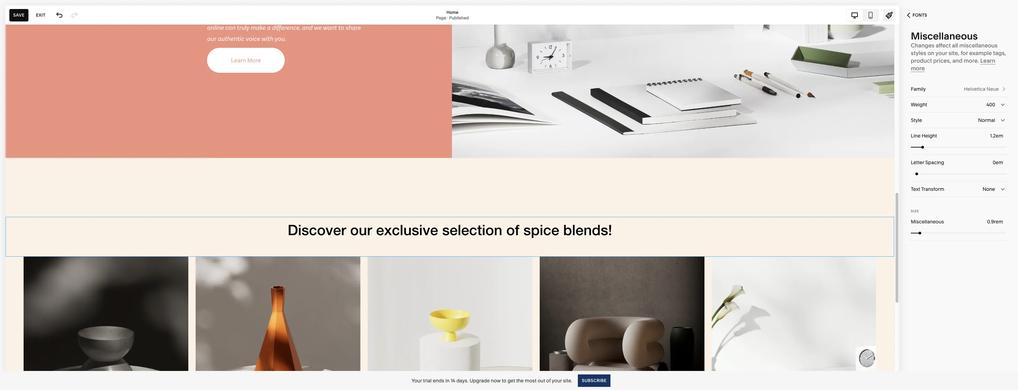 Task type: vqa. For each thing, say whether or not it's contained in the screenshot.
save at the left top of the page
yes



Task type: describe. For each thing, give the bounding box(es) containing it.
most
[[525, 378, 537, 384]]

neue
[[987, 86, 999, 92]]

text
[[911, 186, 920, 193]]

for
[[961, 50, 968, 57]]

style
[[911, 117, 922, 124]]

days.
[[457, 378, 468, 384]]

to
[[502, 378, 506, 384]]

0 horizontal spatial your
[[552, 378, 562, 384]]

prices,
[[933, 57, 951, 64]]

more
[[911, 65, 925, 72]]

changes affect all miscellaneous styles on your site, for example tags, product prices, and more.
[[911, 42, 1006, 64]]

learn more link
[[911, 57, 996, 72]]

Miscellaneous text field
[[987, 218, 1005, 226]]

and
[[953, 57, 963, 64]]

·
[[447, 15, 448, 20]]

learn
[[981, 57, 996, 64]]

normal
[[978, 117, 995, 124]]

your trial ends in 14 days. upgrade now to get the most out of your site.
[[412, 378, 572, 384]]

product
[[911, 57, 932, 64]]

line height
[[911, 133, 937, 139]]

your
[[412, 378, 422, 384]]

now
[[491, 378, 501, 384]]

subscribe button
[[578, 375, 610, 387]]

exit button
[[32, 9, 49, 21]]

save
[[13, 12, 25, 18]]

Letter Spacing text field
[[993, 159, 1005, 167]]

your inside "changes affect all miscellaneous styles on your site, for example tags, product prices, and more."
[[936, 50, 947, 57]]

subscribe
[[582, 378, 607, 384]]

miscellaneous
[[960, 42, 998, 49]]

text transform
[[911, 186, 944, 193]]

trial
[[423, 378, 432, 384]]

fonts
[[913, 12, 927, 18]]

the
[[516, 378, 524, 384]]

Letter Spacing range field
[[911, 166, 1007, 182]]

Line Height range field
[[911, 140, 1007, 155]]

size
[[911, 210, 919, 213]]

in
[[445, 378, 450, 384]]

more.
[[964, 57, 979, 64]]

transform
[[921, 186, 944, 193]]

out
[[538, 378, 545, 384]]



Task type: locate. For each thing, give the bounding box(es) containing it.
letter spacing
[[911, 160, 944, 166]]

1 vertical spatial your
[[552, 378, 562, 384]]

14
[[451, 378, 455, 384]]

fonts button
[[900, 8, 935, 23]]

weight
[[911, 102, 927, 108]]

styles
[[911, 50, 926, 57]]

0 vertical spatial your
[[936, 50, 947, 57]]

learn more
[[911, 57, 996, 72]]

upgrade
[[470, 378, 490, 384]]

none
[[983, 186, 995, 193]]

Line Height text field
[[990, 132, 1005, 140]]

all
[[952, 42, 958, 49]]

miscellaneous
[[911, 30, 978, 42], [911, 219, 944, 225]]

on
[[928, 50, 935, 57]]

miscellaneous down size
[[911, 219, 944, 225]]

home page · published
[[436, 10, 469, 20]]

1 horizontal spatial your
[[936, 50, 947, 57]]

of
[[546, 378, 551, 384]]

line
[[911, 133, 921, 139]]

changes
[[911, 42, 935, 49]]

0 vertical spatial miscellaneous
[[911, 30, 978, 42]]

save button
[[9, 9, 28, 21]]

helvetica neue
[[964, 86, 999, 92]]

site.
[[563, 378, 572, 384]]

tab list
[[847, 10, 879, 21]]

1 miscellaneous from the top
[[911, 30, 978, 42]]

400
[[987, 102, 995, 108]]

your
[[936, 50, 947, 57], [552, 378, 562, 384]]

None field
[[911, 97, 1007, 112], [911, 113, 1007, 128], [911, 182, 1007, 197], [911, 97, 1007, 112], [911, 113, 1007, 128], [911, 182, 1007, 197]]

2 miscellaneous from the top
[[911, 219, 944, 225]]

family
[[911, 86, 926, 92]]

ends
[[433, 378, 444, 384]]

get
[[508, 378, 515, 384]]

your up prices,
[[936, 50, 947, 57]]

Miscellaneous range field
[[911, 226, 1007, 241]]

height
[[922, 133, 937, 139]]

spacing
[[925, 160, 944, 166]]

site,
[[949, 50, 960, 57]]

affect
[[936, 42, 951, 49]]

1 vertical spatial miscellaneous
[[911, 219, 944, 225]]

published
[[449, 15, 469, 20]]

tags,
[[993, 50, 1006, 57]]

example
[[969, 50, 992, 57]]

page
[[436, 15, 446, 20]]

exit
[[36, 12, 46, 18]]

miscellaneous up site,
[[911, 30, 978, 42]]

home
[[447, 10, 459, 15]]

your right 'of'
[[552, 378, 562, 384]]

letter
[[911, 160, 924, 166]]

helvetica
[[964, 86, 986, 92]]



